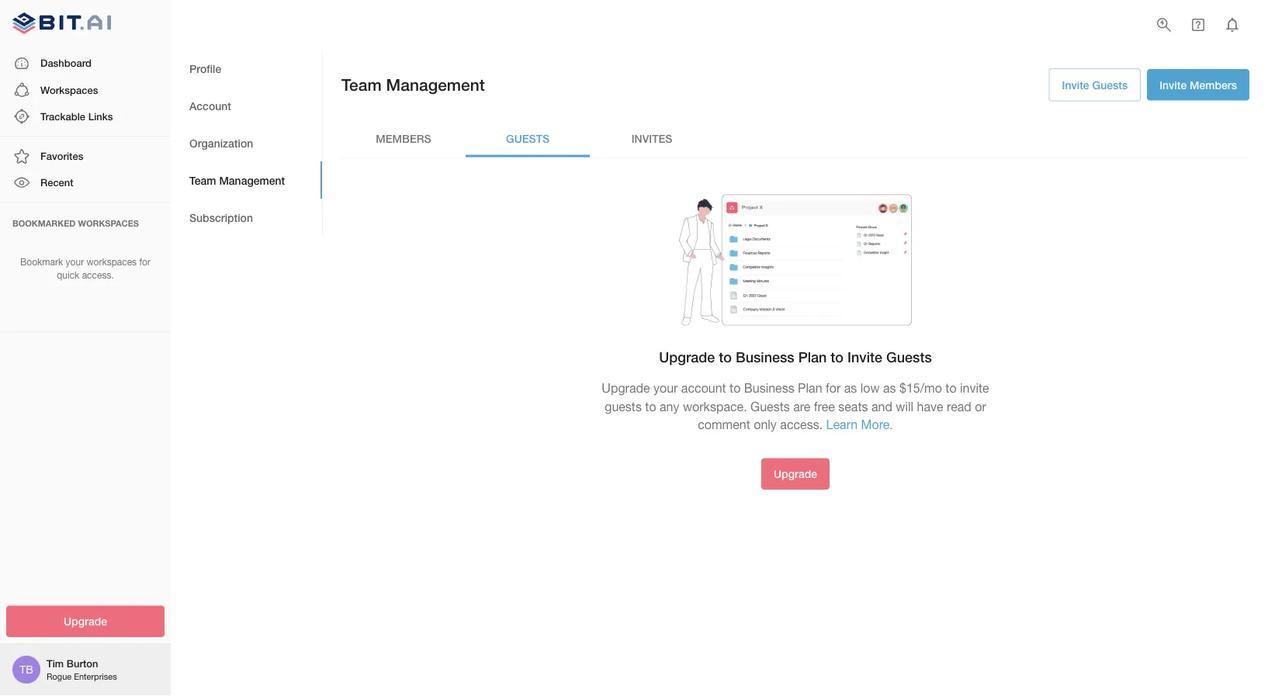 Task type: describe. For each thing, give the bounding box(es) containing it.
tim burton rogue enterprises
[[47, 658, 117, 682]]

quick
[[57, 270, 79, 281]]

upgrade to business plan to invite guests
[[659, 349, 932, 366]]

1 as from the left
[[844, 381, 857, 396]]

subscription
[[189, 211, 253, 224]]

0 vertical spatial business
[[736, 349, 795, 366]]

bookmark your workspaces for quick access.
[[20, 257, 151, 281]]

workspaces
[[87, 257, 137, 268]]

invite for invite members
[[1160, 78, 1187, 91]]

profile
[[189, 62, 221, 75]]

bookmark
[[20, 257, 63, 268]]

dashboard
[[40, 57, 92, 69]]

to up account at the bottom
[[719, 349, 732, 366]]

your for workspaces
[[66, 257, 84, 268]]

comment
[[698, 417, 751, 432]]

only
[[754, 417, 777, 432]]

more.
[[862, 417, 894, 432]]

low
[[861, 381, 880, 396]]

plan inside upgrade your account to business plan for as low as $15/mo to invite guests to any workspace. guests are free seats and will have read or comment only access.
[[798, 381, 823, 396]]

1 plan from the top
[[799, 349, 827, 366]]

have
[[917, 399, 944, 414]]

learn more. link
[[827, 417, 894, 432]]

guests inside button
[[1093, 78, 1128, 91]]

dashboard button
[[0, 50, 171, 77]]

0 horizontal spatial invite
[[848, 349, 883, 366]]

invites
[[632, 132, 673, 145]]

to up workspace.
[[730, 381, 741, 396]]

invite guests button
[[1049, 68, 1141, 101]]

bookmarked
[[12, 218, 76, 228]]

rogue
[[47, 672, 72, 682]]

to left any
[[645, 399, 657, 414]]

invite guests
[[1063, 78, 1128, 91]]

for inside upgrade your account to business plan for as low as $15/mo to invite guests to any workspace. guests are free seats and will have read or comment only access.
[[826, 381, 841, 396]]

seats
[[839, 399, 868, 414]]

guests
[[506, 132, 550, 145]]

to up free
[[831, 349, 844, 366]]

burton
[[67, 658, 98, 670]]

tim
[[47, 658, 64, 670]]

trackable
[[40, 110, 85, 122]]

to up read
[[946, 381, 957, 396]]

2 as from the left
[[884, 381, 896, 396]]

will
[[896, 399, 914, 414]]

invites button
[[590, 120, 714, 157]]



Task type: vqa. For each thing, say whether or not it's contained in the screenshot.
second Create from the right
no



Task type: locate. For each thing, give the bounding box(es) containing it.
1 vertical spatial for
[[826, 381, 841, 396]]

team management up subscription link
[[189, 174, 285, 187]]

members
[[376, 132, 431, 145]]

1 horizontal spatial tab list
[[342, 120, 1250, 157]]

workspaces
[[40, 84, 98, 96]]

management
[[386, 75, 485, 94], [219, 174, 285, 187]]

account
[[189, 99, 231, 112]]

team management
[[342, 75, 485, 94], [189, 174, 285, 187]]

0 horizontal spatial as
[[844, 381, 857, 396]]

invite
[[960, 381, 990, 396]]

access. inside the bookmark your workspaces for quick access.
[[82, 270, 114, 281]]

upgrade inside upgrade your account to business plan for as low as $15/mo to invite guests to any workspace. guests are free seats and will have read or comment only access.
[[602, 381, 650, 396]]

1 horizontal spatial team management
[[342, 75, 485, 94]]

trackable links button
[[0, 103, 171, 130]]

members
[[1190, 78, 1238, 91]]

your up quick
[[66, 257, 84, 268]]

1 horizontal spatial invite
[[1063, 78, 1090, 91]]

subscription link
[[171, 199, 322, 236]]

account link
[[171, 87, 322, 124]]

as
[[844, 381, 857, 396], [884, 381, 896, 396]]

free
[[814, 399, 835, 414]]

0 vertical spatial plan
[[799, 349, 827, 366]]

1 vertical spatial your
[[654, 381, 678, 396]]

invite members button
[[1148, 69, 1250, 101]]

1 vertical spatial upgrade button
[[6, 606, 165, 637]]

1 horizontal spatial team
[[342, 75, 382, 94]]

guests button
[[466, 120, 590, 157]]

your inside upgrade your account to business plan for as low as $15/mo to invite guests to any workspace. guests are free seats and will have read or comment only access.
[[654, 381, 678, 396]]

1 vertical spatial business
[[744, 381, 795, 396]]

invite inside invite guests button
[[1063, 78, 1090, 91]]

your for account
[[654, 381, 678, 396]]

team management up members button
[[342, 75, 485, 94]]

your
[[66, 257, 84, 268], [654, 381, 678, 396]]

tb
[[20, 663, 33, 676]]

1 vertical spatial management
[[219, 174, 285, 187]]

favorites
[[40, 150, 83, 162]]

trackable links
[[40, 110, 113, 122]]

read
[[947, 399, 972, 414]]

business
[[736, 349, 795, 366], [744, 381, 795, 396]]

members button
[[342, 120, 466, 157]]

plan
[[799, 349, 827, 366], [798, 381, 823, 396]]

0 horizontal spatial tab list
[[171, 50, 322, 236]]

workspaces button
[[0, 77, 171, 103]]

as up seats
[[844, 381, 857, 396]]

any
[[660, 399, 680, 414]]

0 vertical spatial upgrade button
[[762, 459, 830, 490]]

tab list containing profile
[[171, 50, 322, 236]]

favorites button
[[0, 143, 171, 170]]

1 vertical spatial guests
[[887, 349, 932, 366]]

learn
[[827, 417, 858, 432]]

1 vertical spatial team
[[189, 174, 216, 187]]

organization
[[189, 136, 253, 149]]

are
[[794, 399, 811, 414]]

invite
[[1063, 78, 1090, 91], [1160, 78, 1187, 91], [848, 349, 883, 366]]

2 plan from the top
[[798, 381, 823, 396]]

1 horizontal spatial as
[[884, 381, 896, 396]]

links
[[88, 110, 113, 122]]

2 horizontal spatial guests
[[1093, 78, 1128, 91]]

guests
[[605, 399, 642, 414]]

1 horizontal spatial for
[[826, 381, 841, 396]]

bookmarked workspaces
[[12, 218, 139, 228]]

0 horizontal spatial upgrade button
[[6, 606, 165, 637]]

team management link
[[171, 161, 322, 199]]

invite members
[[1160, 78, 1238, 91]]

access. down the workspaces
[[82, 270, 114, 281]]

1 horizontal spatial management
[[386, 75, 485, 94]]

1 vertical spatial plan
[[798, 381, 823, 396]]

enterprises
[[74, 672, 117, 682]]

business inside upgrade your account to business plan for as low as $15/mo to invite guests to any workspace. guests are free seats and will have read or comment only access.
[[744, 381, 795, 396]]

upgrade up guests
[[602, 381, 650, 396]]

recent button
[[0, 170, 171, 196]]

0 vertical spatial for
[[139, 257, 151, 268]]

upgrade
[[659, 349, 715, 366], [602, 381, 650, 396], [774, 468, 818, 481], [64, 615, 107, 628]]

invite for invite guests
[[1063, 78, 1090, 91]]

0 vertical spatial team management
[[342, 75, 485, 94]]

management up members button
[[386, 75, 485, 94]]

learn more.
[[827, 417, 894, 432]]

2 vertical spatial guests
[[751, 399, 790, 414]]

for
[[139, 257, 151, 268], [826, 381, 841, 396]]

1 horizontal spatial access.
[[781, 417, 823, 432]]

2 horizontal spatial invite
[[1160, 78, 1187, 91]]

0 vertical spatial guests
[[1093, 78, 1128, 91]]

organization link
[[171, 124, 322, 161]]

recent
[[40, 177, 73, 189]]

0 horizontal spatial team management
[[189, 174, 285, 187]]

0 horizontal spatial for
[[139, 257, 151, 268]]

1 horizontal spatial guests
[[887, 349, 932, 366]]

invite inside the invite members button
[[1160, 78, 1187, 91]]

$15/mo
[[900, 381, 943, 396]]

team up members
[[342, 75, 382, 94]]

upgrade up account at the bottom
[[659, 349, 715, 366]]

workspaces
[[78, 218, 139, 228]]

upgrade your account to business plan for as low as $15/mo to invite guests to any workspace. guests are free seats and will have read or comment only access.
[[602, 381, 990, 432]]

0 vertical spatial your
[[66, 257, 84, 268]]

upgrade button down only on the bottom right of page
[[762, 459, 830, 490]]

upgrade up burton
[[64, 615, 107, 628]]

access.
[[82, 270, 114, 281], [781, 417, 823, 432]]

0 vertical spatial team
[[342, 75, 382, 94]]

workspace.
[[683, 399, 747, 414]]

access. down are
[[781, 417, 823, 432]]

your inside the bookmark your workspaces for quick access.
[[66, 257, 84, 268]]

1 vertical spatial access.
[[781, 417, 823, 432]]

for right the workspaces
[[139, 257, 151, 268]]

upgrade button
[[762, 459, 830, 490], [6, 606, 165, 637]]

0 horizontal spatial management
[[219, 174, 285, 187]]

your up any
[[654, 381, 678, 396]]

business up upgrade your account to business plan for as low as $15/mo to invite guests to any workspace. guests are free seats and will have read or comment only access.
[[736, 349, 795, 366]]

tab list
[[171, 50, 322, 236], [342, 120, 1250, 157]]

upgrade down only on the bottom right of page
[[774, 468, 818, 481]]

business up only on the bottom right of page
[[744, 381, 795, 396]]

for inside the bookmark your workspaces for quick access.
[[139, 257, 151, 268]]

team up subscription
[[189, 174, 216, 187]]

tab list containing members
[[342, 120, 1250, 157]]

as right low
[[884, 381, 896, 396]]

guests
[[1093, 78, 1128, 91], [887, 349, 932, 366], [751, 399, 790, 414]]

to
[[719, 349, 732, 366], [831, 349, 844, 366], [730, 381, 741, 396], [946, 381, 957, 396], [645, 399, 657, 414]]

access. inside upgrade your account to business plan for as low as $15/mo to invite guests to any workspace. guests are free seats and will have read or comment only access.
[[781, 417, 823, 432]]

upgrade button up burton
[[6, 606, 165, 637]]

profile link
[[171, 50, 322, 87]]

1 horizontal spatial upgrade button
[[762, 459, 830, 490]]

management up subscription link
[[219, 174, 285, 187]]

for up free
[[826, 381, 841, 396]]

0 vertical spatial access.
[[82, 270, 114, 281]]

1 vertical spatial team management
[[189, 174, 285, 187]]

0 horizontal spatial team
[[189, 174, 216, 187]]

0 horizontal spatial guests
[[751, 399, 790, 414]]

account
[[682, 381, 726, 396]]

management inside "tab list"
[[219, 174, 285, 187]]

1 horizontal spatial your
[[654, 381, 678, 396]]

0 horizontal spatial your
[[66, 257, 84, 268]]

or
[[975, 399, 987, 414]]

0 vertical spatial management
[[386, 75, 485, 94]]

guests inside upgrade your account to business plan for as low as $15/mo to invite guests to any workspace. guests are free seats and will have read or comment only access.
[[751, 399, 790, 414]]

team
[[342, 75, 382, 94], [189, 174, 216, 187]]

0 horizontal spatial access.
[[82, 270, 114, 281]]

and
[[872, 399, 893, 414]]



